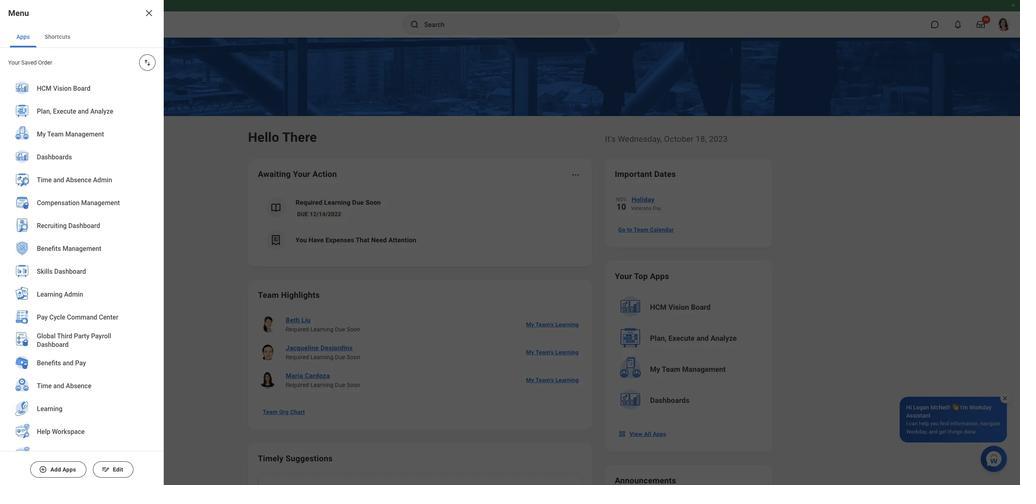 Task type: vqa. For each thing, say whether or not it's contained in the screenshot.
Update Profile: Talent Review GMS: Logan McNeil button on the left top of the page
no



Task type: describe. For each thing, give the bounding box(es) containing it.
team's for desjardins
[[536, 350, 554, 356]]

benefits and pay
[[37, 360, 86, 368]]

soon for desjardins
[[347, 355, 360, 361]]

workspace
[[52, 429, 85, 437]]

time and absence link
[[10, 375, 154, 399]]

plan, execute and analyze link
[[10, 100, 154, 124]]

hcm vision board button
[[616, 293, 763, 323]]

and up compensation
[[53, 177, 64, 184]]

my team management inside button
[[650, 366, 726, 374]]

1 horizontal spatial your
[[293, 169, 310, 179]]

time for time and absence admin
[[37, 177, 52, 184]]

due for jacqueline desjardins
[[335, 355, 345, 361]]

required for beth
[[286, 327, 309, 333]]

dashboard for help
[[52, 452, 84, 459]]

your for your top apps
[[615, 272, 632, 282]]

learning inside maria cardoza required learning due soon
[[311, 382, 334, 389]]

workday
[[970, 405, 992, 411]]

analyze inside button
[[711, 334, 737, 343]]

maria cardoza button
[[282, 372, 333, 382]]

holiday
[[632, 196, 655, 204]]

absence for time and absence
[[66, 383, 91, 391]]

soon inside awaiting your action list
[[366, 199, 381, 207]]

center
[[99, 314, 118, 322]]

you
[[930, 421, 939, 427]]

help
[[919, 421, 929, 427]]

nov 10
[[616, 197, 627, 212]]

can
[[909, 421, 918, 427]]

my team's learning button for desjardins
[[523, 345, 582, 361]]

there
[[282, 130, 317, 145]]

add apps
[[50, 467, 76, 474]]

learning admin
[[37, 291, 83, 299]]

beth liu button
[[282, 316, 314, 326]]

help workspace
[[37, 429, 85, 437]]

dates
[[654, 169, 676, 179]]

liu
[[301, 317, 311, 325]]

day
[[653, 206, 662, 212]]

skills dashboard link
[[10, 261, 154, 285]]

list containing hcm vision board
[[0, 77, 164, 486]]

beth liu required learning due soon
[[286, 317, 360, 333]]

x image
[[1002, 396, 1008, 402]]

you have expenses that need attention
[[296, 237, 416, 244]]

get
[[939, 429, 947, 436]]

skills dashboard
[[37, 268, 86, 276]]

menu
[[8, 8, 29, 18]]

learning inside beth liu required learning due soon
[[311, 327, 334, 333]]

compensation management
[[37, 199, 120, 207]]

dashboard for recruiting
[[68, 222, 100, 230]]

things
[[948, 429, 963, 436]]

required for jacqueline
[[286, 355, 309, 361]]

team inside "button"
[[263, 409, 278, 416]]

wednesday,
[[618, 134, 662, 144]]

i
[[906, 421, 908, 427]]

payroll
[[91, 333, 111, 340]]

logan
[[913, 405, 929, 411]]

hello there
[[248, 130, 317, 145]]

dashboards button
[[616, 386, 763, 416]]

required for maria
[[286, 382, 309, 389]]

global navigation dialog
[[0, 0, 164, 486]]

and inside hi logan mcneil! 👋 i'm workday assistant i can help you find information, navigate workday, and get things done.
[[929, 429, 938, 436]]

hi
[[906, 405, 912, 411]]

edit button
[[93, 462, 133, 479]]

suggestions
[[286, 454, 333, 464]]

team right to in the right top of the page
[[634, 227, 649, 233]]

learning inside awaiting your action list
[[324, 199, 351, 207]]

plan, execute and analyze inside button
[[650, 334, 737, 343]]

benefits and pay link
[[10, 353, 154, 376]]

my team's learning for cardoza
[[526, 377, 579, 384]]

10
[[617, 202, 626, 212]]

find
[[940, 421, 949, 427]]

jacqueline
[[286, 345, 319, 353]]

expenses
[[326, 237, 354, 244]]

management down plan, execute and analyze link
[[65, 131, 104, 138]]

shortcuts button
[[38, 26, 77, 47]]

go
[[618, 227, 626, 233]]

0 vertical spatial admin
[[93, 177, 112, 184]]

dashboard expenses image
[[270, 235, 282, 247]]

and down hcm vision board link
[[78, 108, 89, 116]]

jacqueline desjardins required learning due soon
[[286, 345, 360, 361]]

my team's learning button for cardoza
[[523, 373, 582, 389]]

12/14/2022
[[310, 211, 341, 218]]

benefits for benefits and pay
[[37, 360, 61, 368]]

timely
[[258, 454, 284, 464]]

notifications large image
[[954, 20, 962, 29]]

sort image
[[143, 59, 151, 67]]

recruiting dashboard link
[[10, 215, 154, 239]]

due up you have expenses that need attention
[[352, 199, 364, 207]]

management down recruiting dashboard link
[[63, 245, 101, 253]]

benefits for benefits management
[[37, 245, 61, 253]]

view
[[630, 432, 643, 438]]

hi logan mcneil! 👋 i'm workday assistant i can help you find information, navigate workday, and get things done.
[[906, 405, 1000, 436]]

need
[[371, 237, 387, 244]]

book open image
[[270, 202, 282, 214]]

hcm inside button
[[650, 303, 667, 312]]

help for help workspace
[[37, 429, 50, 437]]

maria
[[286, 373, 303, 380]]

search image
[[410, 20, 419, 29]]

compensation
[[37, 199, 80, 207]]

1 vertical spatial admin
[[64, 291, 83, 299]]

top
[[634, 272, 648, 282]]

vision inside list
[[53, 85, 71, 93]]

analyze inside the global navigation dialog
[[90, 108, 113, 116]]

benefits management
[[37, 245, 101, 253]]

hcm vision board inside hcm vision board link
[[37, 85, 90, 93]]

apps button
[[10, 26, 36, 47]]

2023
[[709, 134, 728, 144]]

org
[[279, 409, 289, 416]]

x image
[[144, 8, 154, 18]]

plan, execute and analyze button
[[616, 324, 763, 354]]

0 vertical spatial pay
[[37, 314, 48, 322]]

recruiting
[[37, 222, 67, 230]]

party
[[74, 333, 89, 340]]

dashboards link
[[10, 146, 154, 170]]

holiday veterans day
[[631, 196, 662, 212]]

plus circle image
[[39, 466, 47, 475]]

timely suggestions
[[258, 454, 333, 464]]

learning admin link
[[10, 284, 154, 307]]

workday,
[[906, 429, 928, 436]]

cycle
[[49, 314, 65, 322]]

october
[[664, 134, 694, 144]]

hello there main content
[[0, 38, 1020, 486]]

hcm vision board inside hcm vision board button
[[650, 303, 711, 312]]

hello
[[248, 130, 279, 145]]

team org chart button
[[260, 404, 308, 421]]

due for maria cardoza
[[335, 382, 345, 389]]

time and absence admin
[[37, 177, 112, 184]]

skills
[[37, 268, 53, 276]]

add apps button
[[30, 462, 86, 479]]



Task type: locate. For each thing, give the bounding box(es) containing it.
you have expenses that need attention button
[[258, 224, 582, 257]]

cardoza
[[305, 373, 330, 380]]

required down jacqueline
[[286, 355, 309, 361]]

team down plan, execute and analyze link
[[47, 131, 64, 138]]

admin up "pay cycle command center"
[[64, 291, 83, 299]]

soon
[[366, 199, 381, 207], [347, 327, 360, 333], [347, 355, 360, 361], [347, 382, 360, 389]]

due inside maria cardoza required learning due soon
[[335, 382, 345, 389]]

2 time from the top
[[37, 383, 52, 391]]

0 horizontal spatial your
[[8, 59, 20, 66]]

chart
[[290, 409, 305, 416]]

👋
[[952, 405, 959, 411]]

and inside button
[[697, 334, 709, 343]]

tab list
[[0, 26, 164, 48]]

vision
[[53, 85, 71, 93], [668, 303, 689, 312]]

banner
[[0, 0, 1020, 38]]

analyze
[[90, 108, 113, 116], [711, 334, 737, 343]]

pay cycle command center
[[37, 314, 118, 322]]

dashboard up add apps
[[52, 452, 84, 459]]

nbox image
[[618, 431, 626, 439]]

3 my team's learning from the top
[[526, 377, 579, 384]]

my team management
[[37, 131, 104, 138], [650, 366, 726, 374]]

apps right top
[[650, 272, 669, 282]]

1 horizontal spatial admin
[[93, 177, 112, 184]]

my inside list
[[37, 131, 46, 138]]

0 horizontal spatial hcm vision board
[[37, 85, 90, 93]]

hcm vision board link
[[10, 77, 154, 101]]

1 vertical spatial vision
[[668, 303, 689, 312]]

go to team calendar button
[[615, 222, 677, 238]]

2 vertical spatial my team's learning button
[[523, 373, 582, 389]]

help left workspace
[[37, 429, 50, 437]]

2 vertical spatial my team's learning
[[526, 377, 579, 384]]

1 vertical spatial absence
[[66, 383, 91, 391]]

benefits
[[37, 245, 61, 253], [37, 360, 61, 368]]

dashboard down compensation management link
[[68, 222, 100, 230]]

0 vertical spatial team's
[[536, 322, 554, 328]]

0 vertical spatial hcm
[[37, 85, 52, 93]]

team inside the global navigation dialog
[[47, 131, 64, 138]]

required inside jacqueline desjardins required learning due soon
[[286, 355, 309, 361]]

team's for cardoza
[[536, 377, 554, 384]]

0 vertical spatial absence
[[66, 177, 91, 184]]

1 vertical spatial execute
[[669, 334, 695, 343]]

my team management link
[[10, 123, 154, 147]]

2 help from the top
[[37, 452, 50, 459]]

time for time and absence
[[37, 383, 52, 391]]

1 time from the top
[[37, 177, 52, 184]]

apps right all
[[653, 432, 666, 438]]

1 vertical spatial benefits
[[37, 360, 61, 368]]

my team management down plan, execute and analyze link
[[37, 131, 104, 138]]

0 horizontal spatial plan,
[[37, 108, 51, 116]]

dashboards
[[37, 154, 72, 161], [650, 397, 690, 405]]

1 horizontal spatial pay
[[75, 360, 86, 368]]

my for beth liu
[[526, 322, 534, 328]]

1 vertical spatial dashboards
[[650, 397, 690, 405]]

it's wednesday, october 18, 2023
[[605, 134, 728, 144]]

2 my team's learning from the top
[[526, 350, 579, 356]]

execute inside plan, execute and analyze button
[[669, 334, 695, 343]]

0 vertical spatial hcm vision board
[[37, 85, 90, 93]]

my team management button
[[616, 355, 763, 385]]

learning
[[324, 199, 351, 207], [37, 291, 62, 299], [556, 322, 579, 328], [311, 327, 334, 333], [556, 350, 579, 356], [311, 355, 334, 361], [556, 377, 579, 384], [311, 382, 334, 389], [37, 406, 62, 414]]

1 horizontal spatial hcm vision board
[[650, 303, 711, 312]]

learning link
[[10, 398, 154, 422]]

add
[[50, 467, 61, 474]]

dashboard for skills
[[54, 268, 86, 276]]

desjardins
[[321, 345, 353, 353]]

1 vertical spatial board
[[691, 303, 711, 312]]

tab list containing apps
[[0, 26, 164, 48]]

management down plan, execute and analyze button at the bottom right
[[682, 366, 726, 374]]

1 vertical spatial analyze
[[711, 334, 737, 343]]

text edit image
[[101, 466, 110, 475]]

1 vertical spatial my team's learning button
[[523, 345, 582, 361]]

benefits down recruiting
[[37, 245, 61, 253]]

soon inside maria cardoza required learning due soon
[[347, 382, 360, 389]]

admin down the dashboards link at top left
[[93, 177, 112, 184]]

plan, inside list
[[37, 108, 51, 116]]

1 vertical spatial hcm vision board
[[650, 303, 711, 312]]

hcm vision board up plan, execute and analyze button at the bottom right
[[650, 303, 711, 312]]

edit
[[113, 467, 123, 474]]

pay cycle command center link
[[10, 307, 154, 330]]

soon for cardoza
[[347, 382, 360, 389]]

due down desjardins
[[335, 355, 345, 361]]

execute down hcm vision board link
[[53, 108, 76, 116]]

dashboard
[[68, 222, 100, 230], [54, 268, 86, 276], [37, 341, 69, 349], [52, 452, 84, 459]]

and down you
[[929, 429, 938, 436]]

apps inside button
[[653, 432, 666, 438]]

my team's learning
[[526, 322, 579, 328], [526, 350, 579, 356], [526, 377, 579, 384]]

order
[[38, 59, 52, 66]]

0 vertical spatial plan,
[[37, 108, 51, 116]]

dashboards inside the dashboards link
[[37, 154, 72, 161]]

0 vertical spatial your
[[8, 59, 20, 66]]

1 horizontal spatial dashboards
[[650, 397, 690, 405]]

0 vertical spatial my team's learning button
[[523, 317, 582, 333]]

your left action
[[293, 169, 310, 179]]

2 vertical spatial team's
[[536, 377, 554, 384]]

help dashboard link
[[10, 444, 154, 468]]

learning inside "learning" link
[[37, 406, 62, 414]]

help
[[37, 429, 50, 437], [37, 452, 50, 459]]

0 vertical spatial benefits
[[37, 245, 61, 253]]

awaiting your action
[[258, 169, 337, 179]]

18,
[[696, 134, 707, 144]]

1 vertical spatial my team's learning
[[526, 350, 579, 356]]

0 vertical spatial board
[[73, 85, 90, 93]]

plan, execute and analyze
[[37, 108, 113, 116], [650, 334, 737, 343]]

my team's learning button for liu
[[523, 317, 582, 333]]

team highlights list
[[258, 311, 582, 395]]

team down plan, execute and analyze button at the bottom right
[[662, 366, 680, 374]]

your for your saved order
[[8, 59, 20, 66]]

due inside beth liu required learning due soon
[[335, 327, 345, 333]]

0 horizontal spatial plan, execute and analyze
[[37, 108, 113, 116]]

0 vertical spatial analyze
[[90, 108, 113, 116]]

your inside the global navigation dialog
[[8, 59, 20, 66]]

information,
[[950, 421, 979, 427]]

you
[[296, 237, 307, 244]]

0 horizontal spatial execute
[[53, 108, 76, 116]]

awaiting
[[258, 169, 291, 179]]

absence down benefits and pay link on the left of page
[[66, 383, 91, 391]]

team left highlights
[[258, 291, 279, 301]]

apps down menu on the left of page
[[16, 34, 30, 40]]

2 team's from the top
[[536, 350, 554, 356]]

0 vertical spatial plan, execute and analyze
[[37, 108, 113, 116]]

important
[[615, 169, 652, 179]]

soon inside beth liu required learning due soon
[[347, 327, 360, 333]]

plan, inside button
[[650, 334, 667, 343]]

1 my team's learning from the top
[[526, 322, 579, 328]]

3 team's from the top
[[536, 377, 554, 384]]

2 vertical spatial your
[[615, 272, 632, 282]]

0 vertical spatial my team's learning
[[526, 322, 579, 328]]

help up plus circle "image"
[[37, 452, 50, 459]]

inbox large image
[[977, 20, 985, 29]]

soon for liu
[[347, 327, 360, 333]]

my team management down plan, execute and analyze button at the bottom right
[[650, 366, 726, 374]]

hcm vision board up plan, execute and analyze link
[[37, 85, 90, 93]]

1 horizontal spatial analyze
[[711, 334, 737, 343]]

vision inside button
[[668, 303, 689, 312]]

my team's learning for liu
[[526, 322, 579, 328]]

time up compensation
[[37, 177, 52, 184]]

team's for liu
[[536, 322, 554, 328]]

vision up plan, execute and analyze button at the bottom right
[[668, 303, 689, 312]]

maria cardoza required learning due soon
[[286, 373, 360, 389]]

help for help dashboard
[[37, 452, 50, 459]]

dashboards up time and absence admin
[[37, 154, 72, 161]]

my team management inside list
[[37, 131, 104, 138]]

benefits down "global"
[[37, 360, 61, 368]]

1 vertical spatial hcm
[[650, 303, 667, 312]]

profile logan mcneil element
[[992, 16, 1015, 34]]

third
[[57, 333, 72, 340]]

execute down hcm vision board button
[[669, 334, 695, 343]]

team left org
[[263, 409, 278, 416]]

hcm down order
[[37, 85, 52, 93]]

highlights
[[281, 291, 320, 301]]

0 vertical spatial my team management
[[37, 131, 104, 138]]

my for maria cardoza
[[526, 377, 534, 384]]

2 my team's learning button from the top
[[523, 345, 582, 361]]

time down benefits and pay
[[37, 383, 52, 391]]

apps right the add
[[63, 467, 76, 474]]

go to team calendar
[[618, 227, 674, 233]]

1 horizontal spatial plan, execute and analyze
[[650, 334, 737, 343]]

1 vertical spatial plan, execute and analyze
[[650, 334, 737, 343]]

1 vertical spatial my team management
[[650, 366, 726, 374]]

dashboard down benefits management
[[54, 268, 86, 276]]

pay up time and absence link on the left bottom
[[75, 360, 86, 368]]

required learning due soon
[[296, 199, 381, 207]]

absence for time and absence admin
[[66, 177, 91, 184]]

mcneil!
[[931, 405, 950, 411]]

1 vertical spatial team's
[[536, 350, 554, 356]]

0 horizontal spatial analyze
[[90, 108, 113, 116]]

time and absence
[[37, 383, 91, 391]]

due down jacqueline desjardins required learning due soon
[[335, 382, 345, 389]]

management down the time and absence admin link
[[81, 199, 120, 207]]

due up desjardins
[[335, 327, 345, 333]]

and up time and absence
[[63, 360, 74, 368]]

1 team's from the top
[[536, 322, 554, 328]]

and down hcm vision board button
[[697, 334, 709, 343]]

0 vertical spatial dashboards
[[37, 154, 72, 161]]

0 vertical spatial execute
[[53, 108, 76, 116]]

required inside awaiting your action list
[[296, 199, 323, 207]]

learning inside learning admin link
[[37, 291, 62, 299]]

action
[[313, 169, 337, 179]]

1 vertical spatial help
[[37, 452, 50, 459]]

1 horizontal spatial execute
[[669, 334, 695, 343]]

1 benefits from the top
[[37, 245, 61, 253]]

0 horizontal spatial vision
[[53, 85, 71, 93]]

to
[[627, 227, 632, 233]]

global third party payroll dashboard
[[37, 333, 111, 349]]

done.
[[964, 429, 977, 436]]

1 horizontal spatial board
[[691, 303, 711, 312]]

that
[[356, 237, 369, 244]]

hcm down the your top apps
[[650, 303, 667, 312]]

due for beth liu
[[335, 327, 345, 333]]

plan, execute and analyze inside list
[[37, 108, 113, 116]]

all
[[644, 432, 651, 438]]

veterans
[[631, 206, 652, 212]]

1 help from the top
[[37, 429, 50, 437]]

dashboards inside dashboards "button"
[[650, 397, 690, 405]]

1 my team's learning button from the top
[[523, 317, 582, 333]]

and down benefits and pay
[[53, 383, 64, 391]]

2 benefits from the top
[[37, 360, 61, 368]]

0 vertical spatial vision
[[53, 85, 71, 93]]

execute inside plan, execute and analyze link
[[53, 108, 76, 116]]

1 horizontal spatial plan,
[[650, 334, 667, 343]]

1 vertical spatial time
[[37, 383, 52, 391]]

my for jacqueline desjardins
[[526, 350, 534, 356]]

2 absence from the top
[[66, 383, 91, 391]]

1 vertical spatial pay
[[75, 360, 86, 368]]

command
[[67, 314, 97, 322]]

calendar
[[650, 227, 674, 233]]

help dashboard
[[37, 452, 84, 459]]

learning inside jacqueline desjardins required learning due soon
[[311, 355, 334, 361]]

soon inside jacqueline desjardins required learning due soon
[[347, 355, 360, 361]]

1 horizontal spatial hcm
[[650, 303, 667, 312]]

dashboard inside global third party payroll dashboard
[[37, 341, 69, 349]]

1 vertical spatial plan,
[[650, 334, 667, 343]]

shortcuts
[[45, 34, 71, 40]]

required up due 12/14/2022
[[296, 199, 323, 207]]

it's
[[605, 134, 616, 144]]

0 horizontal spatial board
[[73, 85, 90, 93]]

pay left the cycle
[[37, 314, 48, 322]]

required inside beth liu required learning due soon
[[286, 327, 309, 333]]

1 absence from the top
[[66, 177, 91, 184]]

0 vertical spatial time
[[37, 177, 52, 184]]

hcm inside the global navigation dialog
[[37, 85, 52, 93]]

1 horizontal spatial vision
[[668, 303, 689, 312]]

your saved order
[[8, 59, 52, 66]]

plan, execute and analyze down hcm vision board link
[[37, 108, 113, 116]]

hcm vision board
[[37, 85, 90, 93], [650, 303, 711, 312]]

close environment banner image
[[1011, 3, 1016, 8]]

nov
[[616, 197, 627, 203]]

time and absence admin link
[[10, 169, 154, 193]]

required down beth liu button
[[286, 327, 309, 333]]

my team's learning for desjardins
[[526, 350, 579, 356]]

0 horizontal spatial hcm
[[37, 85, 52, 93]]

board inside hcm vision board link
[[73, 85, 90, 93]]

0 horizontal spatial my team management
[[37, 131, 104, 138]]

pay
[[37, 314, 48, 322], [75, 360, 86, 368]]

management inside button
[[682, 366, 726, 374]]

board up plan, execute and analyze button at the bottom right
[[691, 303, 711, 312]]

3 my team's learning button from the top
[[523, 373, 582, 389]]

0 vertical spatial help
[[37, 429, 50, 437]]

jacqueline desjardins button
[[282, 344, 356, 354]]

execute
[[53, 108, 76, 116], [669, 334, 695, 343]]

plan,
[[37, 108, 51, 116], [650, 334, 667, 343]]

vision up plan, execute and analyze link
[[53, 85, 71, 93]]

board inside hcm vision board button
[[691, 303, 711, 312]]

assistant
[[906, 413, 931, 420]]

2 horizontal spatial your
[[615, 272, 632, 282]]

dashboards down "my team management" button
[[650, 397, 690, 405]]

plan, execute and analyze down hcm vision board button
[[650, 334, 737, 343]]

due left 12/14/2022
[[297, 211, 308, 218]]

view all apps
[[630, 432, 666, 438]]

compensation management link
[[10, 192, 154, 216]]

navigate
[[980, 421, 1000, 427]]

due inside jacqueline desjardins required learning due soon
[[335, 355, 345, 361]]

board up plan, execute and analyze link
[[73, 85, 90, 93]]

team's
[[536, 322, 554, 328], [536, 350, 554, 356], [536, 377, 554, 384]]

0 horizontal spatial dashboards
[[37, 154, 72, 161]]

team highlights
[[258, 291, 320, 301]]

1 vertical spatial your
[[293, 169, 310, 179]]

0 horizontal spatial admin
[[64, 291, 83, 299]]

your left top
[[615, 272, 632, 282]]

required down maria
[[286, 382, 309, 389]]

attention
[[389, 237, 416, 244]]

0 horizontal spatial pay
[[37, 314, 48, 322]]

absence down the dashboards link at top left
[[66, 177, 91, 184]]

dashboard down "global"
[[37, 341, 69, 349]]

awaiting your action list
[[258, 192, 582, 257]]

your left "saved"
[[8, 59, 20, 66]]

required inside maria cardoza required learning due soon
[[286, 382, 309, 389]]

global
[[37, 333, 56, 340]]

beth
[[286, 317, 300, 325]]

list
[[0, 77, 164, 486]]

1 horizontal spatial my team management
[[650, 366, 726, 374]]



